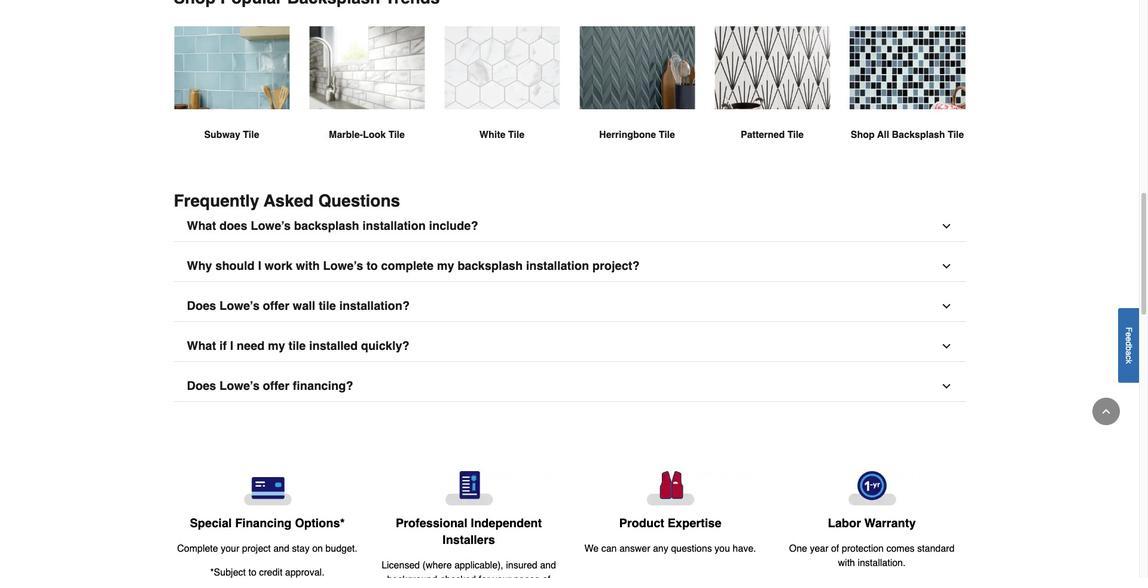 Task type: locate. For each thing, give the bounding box(es) containing it.
0 horizontal spatial tile
[[289, 340, 306, 354]]

we can answer any questions you have.
[[585, 544, 756, 555]]

a dark gray herringbone backsplash and kitchen utensils on a counter. image
[[579, 26, 695, 142]]

e up b
[[1124, 337, 1134, 342]]

3 chevron down image from the top
[[940, 381, 952, 393]]

what left if
[[187, 340, 216, 354]]

with right work
[[296, 260, 320, 273]]

f e e d b a c k button
[[1118, 308, 1139, 383]]

financing
[[235, 518, 292, 531]]

0 vertical spatial what
[[187, 220, 216, 233]]

1 vertical spatial your
[[493, 575, 511, 579]]

1 e from the top
[[1124, 332, 1134, 337]]

tile right patterned
[[788, 130, 804, 141]]

what inside button
[[187, 220, 216, 233]]

1 vertical spatial installation
[[526, 260, 589, 273]]

chevron down image inside does lowe's offer wall tile installation? button
[[940, 301, 952, 313]]

i left work
[[258, 260, 261, 273]]

backsplash inside button
[[294, 220, 359, 233]]

1 does from the top
[[187, 300, 216, 314]]

lowe's inside button
[[323, 260, 363, 273]]

tile for white tile
[[508, 130, 525, 141]]

chevron down image inside the 'why should i work with lowe's to complete my backsplash installation project?' button
[[940, 261, 952, 273]]

i inside what if i need my tile installed quickly? 'button'
[[230, 340, 233, 354]]

0 vertical spatial with
[[296, 260, 320, 273]]

does lowe's offer wall tile installation? button
[[174, 292, 966, 322]]

backsplash
[[294, 220, 359, 233], [458, 260, 523, 273]]

stay
[[292, 544, 310, 555]]

1 horizontal spatial your
[[493, 575, 511, 579]]

what down frequently
[[187, 220, 216, 233]]

0 vertical spatial and
[[273, 544, 289, 555]]

does inside does lowe's offer wall tile installation? button
[[187, 300, 216, 314]]

4 tile from the left
[[659, 130, 675, 141]]

0 vertical spatial does
[[187, 300, 216, 314]]

1 what from the top
[[187, 220, 216, 233]]

does inside does lowe's offer financing? button
[[187, 380, 216, 394]]

chevron down image inside what if i need my tile installed quickly? 'button'
[[940, 341, 952, 353]]

you
[[715, 544, 730, 555]]

0 vertical spatial backsplash
[[294, 220, 359, 233]]

a lowe's red vest icon. image
[[579, 472, 762, 507]]

patterned tile
[[741, 130, 804, 141]]

0 horizontal spatial backsplash
[[294, 220, 359, 233]]

include?
[[429, 220, 478, 233]]

1 vertical spatial and
[[540, 561, 556, 572]]

0 vertical spatial installation
[[363, 220, 426, 233]]

tile left installed
[[289, 340, 306, 354]]

your inside licensed (where applicable), insured and background-checked for your peace o
[[493, 575, 511, 579]]

my
[[437, 260, 454, 273], [268, 340, 285, 354]]

0 horizontal spatial installation
[[363, 220, 426, 233]]

5 tile from the left
[[788, 130, 804, 141]]

1 vertical spatial with
[[838, 559, 855, 570]]

a white ceramic stone backsplash behind a kitchen sink with a stainless faucet. image
[[309, 26, 425, 142]]

1 vertical spatial backsplash
[[458, 260, 523, 273]]

and
[[273, 544, 289, 555], [540, 561, 556, 572]]

your left project
[[221, 544, 239, 555]]

patterned tile link
[[714, 26, 830, 171]]

have.
[[733, 544, 756, 555]]

e
[[1124, 332, 1134, 337], [1124, 337, 1134, 342]]

lowe's
[[251, 220, 291, 233], [323, 260, 363, 273], [219, 300, 260, 314], [219, 380, 260, 394]]

what for what if i need my tile installed quickly?
[[187, 340, 216, 354]]

lowe's left to
[[323, 260, 363, 273]]

(where
[[423, 561, 452, 572]]

1 chevron down image from the top
[[940, 261, 952, 273]]

d
[[1124, 342, 1134, 346]]

frequently asked questions
[[174, 192, 400, 211]]

chevron up image
[[1100, 406, 1112, 418]]

2 chevron down image from the top
[[940, 301, 952, 313]]

2 vertical spatial chevron down image
[[940, 381, 952, 393]]

all
[[877, 130, 889, 141]]

expertise
[[668, 517, 722, 531]]

0 vertical spatial chevron down image
[[940, 261, 952, 273]]

2 offer from the top
[[263, 380, 289, 394]]

1 tile from the left
[[243, 130, 259, 141]]

one year of protection comes standard with installation.
[[789, 544, 955, 570]]

1 horizontal spatial backsplash
[[458, 260, 523, 273]]

2 what from the top
[[187, 340, 216, 354]]

1 vertical spatial does
[[187, 380, 216, 394]]

financing?
[[293, 380, 353, 394]]

e up d at the right bottom of the page
[[1124, 332, 1134, 337]]

labor warranty
[[828, 518, 916, 531]]

1 horizontal spatial installation
[[526, 260, 589, 273]]

my right need
[[268, 340, 285, 354]]

b
[[1124, 346, 1134, 351]]

what
[[187, 220, 216, 233], [187, 340, 216, 354]]

of
[[831, 544, 839, 555]]

does lowe's offer financing?
[[187, 380, 353, 394]]

1 vertical spatial tile
[[289, 340, 306, 354]]

checked
[[440, 575, 476, 579]]

chevron down image
[[940, 221, 952, 233], [940, 301, 952, 313]]

a black-and-white patterned backsplash and a copper pot. image
[[714, 26, 830, 142]]

offer for wall
[[263, 300, 289, 314]]

0 vertical spatial i
[[258, 260, 261, 273]]

i for if
[[230, 340, 233, 354]]

any
[[653, 544, 668, 555]]

i right if
[[230, 340, 233, 354]]

and left the stay
[[273, 544, 289, 555]]

tile inside 'button'
[[289, 340, 306, 354]]

installation
[[363, 220, 426, 233], [526, 260, 589, 273]]

project?
[[593, 260, 640, 273]]

installation up complete
[[363, 220, 426, 233]]

tile
[[319, 300, 336, 314], [289, 340, 306, 354]]

1 vertical spatial chevron down image
[[940, 341, 952, 353]]

0 vertical spatial offer
[[263, 300, 289, 314]]

and right insured
[[540, 561, 556, 572]]

why should i work with lowe's to complete my backsplash installation project?
[[187, 260, 640, 273]]

does
[[187, 300, 216, 314], [187, 380, 216, 394]]

0 horizontal spatial i
[[230, 340, 233, 354]]

peace
[[514, 575, 540, 579]]

1 offer from the top
[[263, 300, 289, 314]]

work
[[265, 260, 293, 273]]

professional
[[396, 517, 468, 531]]

shop
[[851, 130, 875, 141]]

2 does from the top
[[187, 380, 216, 394]]

tile right the look
[[389, 130, 405, 141]]

answer
[[620, 544, 650, 555]]

1 vertical spatial i
[[230, 340, 233, 354]]

installation?
[[339, 300, 410, 314]]

backsplash down questions
[[294, 220, 359, 233]]

0 horizontal spatial my
[[268, 340, 285, 354]]

0 vertical spatial your
[[221, 544, 239, 555]]

i
[[258, 260, 261, 273], [230, 340, 233, 354]]

0 vertical spatial tile
[[319, 300, 336, 314]]

0 horizontal spatial your
[[221, 544, 239, 555]]

tile right the "wall"
[[319, 300, 336, 314]]

my right complete
[[437, 260, 454, 273]]

1 horizontal spatial i
[[258, 260, 261, 273]]

installation down what does lowe's backsplash installation include? button
[[526, 260, 589, 273]]

tile right herringbone
[[659, 130, 675, 141]]

1 vertical spatial offer
[[263, 380, 289, 394]]

backsplash down the include?
[[458, 260, 523, 273]]

special financing options*
[[190, 518, 345, 531]]

your
[[221, 544, 239, 555], [493, 575, 511, 579]]

if
[[219, 340, 227, 354]]

lowe's down need
[[219, 380, 260, 394]]

with
[[296, 260, 320, 273], [838, 559, 855, 570]]

installed
[[309, 340, 358, 354]]

licensed
[[382, 561, 420, 572]]

marble-look tile link
[[309, 26, 425, 171]]

chevron down image for quickly?
[[940, 341, 952, 353]]

your right for
[[493, 575, 511, 579]]

what inside 'button'
[[187, 340, 216, 354]]

1 horizontal spatial tile
[[319, 300, 336, 314]]

3 tile from the left
[[508, 130, 525, 141]]

chevron down image
[[940, 261, 952, 273], [940, 341, 952, 353], [940, 381, 952, 393]]

offer down what if i need my tile installed quickly? on the bottom of the page
[[263, 380, 289, 394]]

tile right subway at the top of the page
[[243, 130, 259, 141]]

offer left the "wall"
[[263, 300, 289, 314]]

0 horizontal spatial and
[[273, 544, 289, 555]]

should
[[215, 260, 255, 273]]

0 horizontal spatial with
[[296, 260, 320, 273]]

need
[[237, 340, 265, 354]]

complete
[[381, 260, 434, 273]]

1 horizontal spatial with
[[838, 559, 855, 570]]

1 vertical spatial my
[[268, 340, 285, 354]]

what does lowe's backsplash installation include?
[[187, 220, 478, 233]]

2 chevron down image from the top
[[940, 341, 952, 353]]

chevron down image inside what does lowe's backsplash installation include? button
[[940, 221, 952, 233]]

scroll to top element
[[1093, 398, 1120, 426]]

herringbone tile link
[[579, 26, 695, 171]]

with down "of"
[[838, 559, 855, 570]]

tile
[[243, 130, 259, 141], [389, 130, 405, 141], [508, 130, 525, 141], [659, 130, 675, 141], [788, 130, 804, 141], [948, 130, 964, 141]]

i inside the 'why should i work with lowe's to complete my backsplash installation project?' button
[[258, 260, 261, 273]]

for
[[479, 575, 490, 579]]

0 vertical spatial my
[[437, 260, 454, 273]]

tile right "backsplash"
[[948, 130, 964, 141]]

patterned
[[741, 130, 785, 141]]

options*
[[295, 518, 345, 531]]

1 vertical spatial what
[[187, 340, 216, 354]]

1 vertical spatial chevron down image
[[940, 301, 952, 313]]

1 horizontal spatial and
[[540, 561, 556, 572]]

1 chevron down image from the top
[[940, 221, 952, 233]]

tile right white
[[508, 130, 525, 141]]

1 horizontal spatial my
[[437, 260, 454, 273]]

0 vertical spatial chevron down image
[[940, 221, 952, 233]]

white tile
[[480, 130, 525, 141]]



Task type: vqa. For each thing, say whether or not it's contained in the screenshot.
Fast
no



Task type: describe. For each thing, give the bounding box(es) containing it.
6 tile from the left
[[948, 130, 964, 141]]

tile for subway tile
[[243, 130, 259, 141]]

and inside licensed (where applicable), insured and background-checked for your peace o
[[540, 561, 556, 572]]

one
[[789, 544, 807, 555]]

warranty
[[865, 518, 916, 531]]

herringbone
[[599, 130, 656, 141]]

my inside 'button'
[[268, 340, 285, 354]]

licensed (where applicable), insured and background-checked for your peace o
[[382, 561, 556, 579]]

project
[[242, 544, 271, 555]]

backsplash
[[892, 130, 945, 141]]

labor
[[828, 518, 861, 531]]

chevron down image for complete
[[940, 261, 952, 273]]

what does lowe's backsplash installation include? button
[[174, 212, 966, 242]]

tile inside button
[[319, 300, 336, 314]]

a dark blue credit card icon. image
[[176, 472, 359, 507]]

lowe's down the frequently asked questions
[[251, 220, 291, 233]]

to
[[367, 260, 378, 273]]

c
[[1124, 356, 1134, 360]]

subway tile link
[[174, 26, 290, 171]]

does lowe's offer financing? button
[[174, 372, 966, 403]]

background-
[[387, 575, 440, 579]]

wall
[[293, 300, 315, 314]]

questions
[[318, 192, 400, 211]]

a light blue subway tile kitchen backsplash and kitchen utensils. image
[[174, 26, 290, 142]]

offer for financing?
[[263, 380, 289, 394]]

with inside button
[[296, 260, 320, 273]]

comes
[[887, 544, 915, 555]]

professional independent installers
[[396, 517, 542, 548]]

can
[[601, 544, 617, 555]]

standard
[[917, 544, 955, 555]]

product expertise
[[619, 517, 722, 531]]

complete your project and stay on budget.
[[177, 544, 357, 555]]

does
[[219, 220, 247, 233]]

quickly?
[[361, 340, 410, 354]]

herringbone tile
[[599, 130, 675, 141]]

i for should
[[258, 260, 261, 273]]

with inside one year of protection comes standard with installation.
[[838, 559, 855, 570]]

installation inside button
[[363, 220, 426, 233]]

frequently
[[174, 192, 259, 211]]

lowe's down 'should'
[[219, 300, 260, 314]]

2 tile from the left
[[389, 130, 405, 141]]

does for does lowe's offer financing?
[[187, 380, 216, 394]]

special
[[190, 518, 232, 531]]

independent
[[471, 517, 542, 531]]

chevron down image for what does lowe's backsplash installation include?
[[940, 221, 952, 233]]

what if i need my tile installed quickly?
[[187, 340, 410, 354]]

2 e from the top
[[1124, 337, 1134, 342]]

a dark blue background check icon. image
[[378, 472, 560, 507]]

tile for patterned tile
[[788, 130, 804, 141]]

marble-look tile
[[329, 130, 405, 141]]

f
[[1124, 327, 1134, 332]]

year
[[810, 544, 829, 555]]

asked
[[264, 192, 314, 211]]

installation inside button
[[526, 260, 589, 273]]

white tile link
[[444, 26, 560, 171]]

installers
[[443, 534, 495, 548]]

product
[[619, 517, 664, 531]]

why
[[187, 260, 212, 273]]

what for what does lowe's backsplash installation include?
[[187, 220, 216, 233]]

chevron down image for does lowe's offer wall tile installation?
[[940, 301, 952, 313]]

on
[[312, 544, 323, 555]]

subway tile
[[204, 130, 259, 141]]

chevron down image inside does lowe's offer financing? button
[[940, 381, 952, 393]]

shop all backsplash tile link
[[850, 26, 966, 171]]

white
[[480, 130, 506, 141]]

look
[[363, 130, 386, 141]]

complete
[[177, 544, 218, 555]]

my inside button
[[437, 260, 454, 273]]

backsplash inside button
[[458, 260, 523, 273]]

tile for herringbone tile
[[659, 130, 675, 141]]

a blue 1-year labor warranty icon. image
[[781, 472, 963, 507]]

shop all backsplash tile
[[851, 130, 964, 141]]

f e e d b a c k
[[1124, 327, 1134, 364]]

budget.
[[326, 544, 357, 555]]

applicable),
[[455, 561, 503, 572]]

we
[[585, 544, 599, 555]]

installation.
[[858, 559, 906, 570]]

why should i work with lowe's to complete my backsplash installation project? button
[[174, 252, 966, 282]]

does lowe's offer wall tile installation?
[[187, 300, 410, 314]]

a blue, black, teal and aqua mosaic tile backsplash and a basket on the counter. image
[[850, 26, 966, 142]]

k
[[1124, 360, 1134, 364]]

does for does lowe's offer wall tile installation?
[[187, 300, 216, 314]]

what if i need my tile installed quickly? button
[[174, 332, 966, 363]]

marble-
[[329, 130, 363, 141]]

subway
[[204, 130, 240, 141]]

white hexagonal tile with gray accents. image
[[444, 26, 560, 142]]

protection
[[842, 544, 884, 555]]

questions
[[671, 544, 712, 555]]

insured
[[506, 561, 537, 572]]



